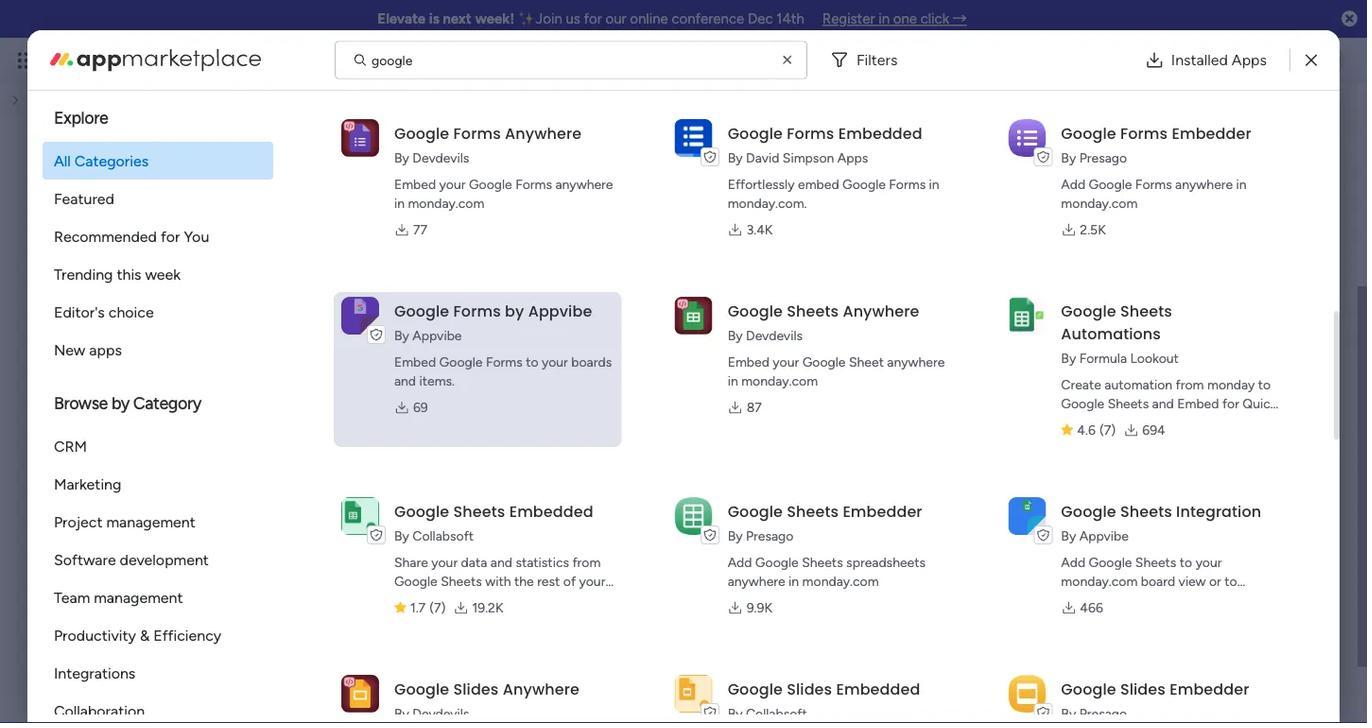 Task type: vqa. For each thing, say whether or not it's contained in the screenshot.
the middle the Anywhere
yes



Task type: locate. For each thing, give the bounding box(es) containing it.
google down share
[[394, 574, 438, 590]]

of
[[748, 522, 762, 539], [563, 574, 576, 590]]

embed for google sheets anywhere
[[728, 355, 770, 371]]

forms inside embed your google forms anywhere in monday.com
[[516, 177, 552, 193]]

installed
[[1172, 51, 1228, 69]]

& down formula
[[1097, 378, 1107, 396]]

1 vertical spatial by
[[111, 393, 129, 414]]

embedded for google forms embedded
[[839, 123, 923, 144]]

embed inside embed your google forms anywhere in monday.com
[[394, 177, 436, 193]]

1 vertical spatial &
[[140, 627, 150, 645]]

1 vertical spatial explore
[[1136, 317, 1187, 335]]

items. down 'board'
[[1121, 593, 1156, 609]]

0 horizontal spatial apps
[[838, 150, 869, 166]]

sheets down feed.
[[802, 555, 843, 571]]

1 horizontal spatial for
[[584, 10, 602, 27]]

help inside button
[[1223, 675, 1257, 695]]

to up quick on the bottom right of the page
[[1259, 377, 1271, 393]]

share your data and statistics from google sheets with the rest of your company in monday!
[[394, 555, 606, 609]]

management down monday work management
[[159, 73, 237, 89]]

embed your google forms anywhere in monday.com
[[394, 177, 613, 212]]

embed up 77
[[394, 177, 436, 193]]

0 vertical spatial devdevils
[[413, 150, 469, 166]]

by for google slides embedded by collabsoft
[[728, 706, 743, 723]]

forms up "add google forms anywhere in monday.com"
[[1121, 123, 1168, 144]]

by inside the google forms by appvibe by appvibe
[[394, 328, 409, 344]]

from down lookout
[[1176, 377, 1204, 393]]

monday.com inside embed your google forms anywhere in monday.com
[[408, 196, 485, 212]]

google up 2.5k
[[1089, 177, 1132, 193]]

click
[[921, 10, 950, 27]]

2 vertical spatial appvibe
[[1080, 529, 1129, 545]]

appvibe
[[528, 301, 592, 322], [413, 328, 462, 344], [1080, 529, 1129, 545]]

2 vertical spatial embedded
[[837, 679, 921, 700]]

and inside help center element
[[1166, 545, 1188, 561]]

1 vertical spatial help
[[1223, 675, 1257, 695]]

1 vertical spatial updates
[[321, 522, 372, 539]]

1.7 (7)
[[410, 601, 446, 617]]

by for google sheets automations by formula lookout
[[1062, 351, 1077, 367]]

join
[[536, 10, 563, 27]]

google
[[394, 123, 449, 144], [728, 123, 783, 144], [1062, 123, 1117, 144], [469, 177, 512, 193], [843, 177, 886, 193], [1089, 177, 1132, 193], [394, 301, 449, 322], [728, 301, 783, 322], [1062, 301, 1117, 322], [439, 355, 483, 371], [803, 355, 846, 371], [1062, 396, 1105, 412], [394, 501, 449, 523], [728, 501, 783, 523], [1062, 501, 1117, 523], [756, 555, 799, 571], [1089, 555, 1132, 571], [394, 574, 438, 590], [394, 679, 449, 700], [728, 679, 783, 700], [1062, 679, 1117, 700]]

0 horizontal spatial appvibe
[[413, 328, 462, 344]]

and down inspired
[[1153, 396, 1174, 412]]

to inside embed google forms to your boards and items.
[[526, 355, 539, 371]]

embedded inside google sheets embedded by collabsoft
[[509, 501, 594, 523]]

crm
[[54, 437, 87, 455]]

management up productivity & efficiency
[[94, 589, 183, 607]]

0 horizontal spatial slides
[[454, 679, 499, 700]]

& down my workspaces
[[140, 627, 150, 645]]

anywhere for google sheets embedder
[[728, 574, 786, 590]]

presago inside google slides embedder by presago
[[1080, 706, 1128, 723]]

your left feed.
[[765, 522, 794, 539]]

google down 466
[[1062, 679, 1117, 700]]

sheets inside google sheets embedded by collabsoft
[[454, 501, 505, 523]]

0 vertical spatial embedder
[[1172, 123, 1252, 144]]

google down feed.
[[756, 555, 799, 571]]

1 vertical spatial embedded
[[509, 501, 594, 523]]

google down create
[[1062, 396, 1105, 412]]

0 horizontal spatial for
[[161, 227, 180, 245]]

for left the you
[[161, 227, 180, 245]]

0 vertical spatial monday
[[84, 50, 149, 71]]

1 vertical spatial of
[[563, 574, 576, 590]]

embed
[[798, 177, 839, 193]]

sheets inside the create automation from monday to google sheets and embed for quick access!
[[1108, 396, 1149, 412]]

your inside embed your google sheet anywhere in monday.com
[[773, 355, 799, 371]]

sheets left unread
[[454, 501, 505, 523]]

inspired
[[1137, 378, 1191, 396]]

(7) right 1.7
[[430, 601, 446, 617]]

get down center
[[1191, 545, 1211, 561]]

0 horizontal spatial get
[[1110, 378, 1134, 396]]

forms right embed
[[889, 177, 926, 193]]

choice
[[109, 303, 154, 321]]

embedded inside google forms embedded by david simpson apps
[[839, 123, 923, 144]]

apps marketplace image
[[50, 49, 261, 71]]

1 horizontal spatial of
[[748, 522, 762, 539]]

slides inside google slides embedder by presago
[[1121, 679, 1166, 700]]

google
[[372, 52, 413, 68]]

slides inside google slides embedded by collabsoft
[[787, 679, 832, 700]]

my
[[106, 600, 130, 620]]

embed up started
[[1178, 396, 1220, 412]]

items. up 69
[[419, 374, 455, 390]]

register
[[823, 10, 875, 27]]

forms up embed google forms to your boards and items.
[[454, 301, 501, 322]]

lottie animation element
[[261, 196, 563, 499]]

work down apps marketplace image
[[127, 73, 156, 89]]

add inside add google sheets spreadsheets anywhere in monday.com
[[728, 555, 752, 571]]

add google forms anywhere in monday.com
[[1062, 177, 1247, 212]]

learn inside help center element
[[1130, 545, 1163, 561]]

2 vertical spatial for
[[1223, 396, 1240, 412]]

your down google forms anywhere by devdevils
[[439, 177, 466, 193]]

0 vertical spatial from
[[1176, 377, 1204, 393]]

google inside google sheets anywhere by devdevils
[[728, 301, 783, 322]]

0 vertical spatial by
[[505, 301, 524, 322]]

1 vertical spatial get
[[1191, 545, 1211, 561]]

productivity & efficiency
[[54, 627, 221, 645]]

embedder for google sheets embedder
[[843, 501, 923, 523]]

1 vertical spatial devdevils
[[746, 328, 803, 344]]

monday.com down spreadsheets
[[803, 574, 879, 590]]

1 horizontal spatial learn
[[1130, 545, 1163, 561]]

0 vertical spatial updates
[[554, 501, 606, 518]]

anywhere inside add google sheets spreadsheets anywhere in monday.com
[[728, 574, 786, 590]]

updates
[[554, 501, 606, 518], [321, 522, 372, 539]]

for right the us
[[584, 10, 602, 27]]

2 vertical spatial devdevils
[[413, 706, 469, 723]]

by inside google forms anywhere by devdevils
[[394, 150, 409, 166]]

1 vertical spatial monday
[[1208, 377, 1255, 393]]

slides
[[454, 679, 499, 700], [787, 679, 832, 700], [1121, 679, 1166, 700]]

appvibe left help center
[[1080, 529, 1129, 545]]

by inside 'google sheets integration by appvibe'
[[1062, 529, 1077, 545]]

google inside embed google forms to your boards and items.
[[439, 355, 483, 371]]

devdevils inside google forms anywhere by devdevils
[[413, 150, 469, 166]]

google inside the create automation from monday to google sheets and embed for quick access!
[[1062, 396, 1105, 412]]

google down 1.7
[[394, 679, 449, 700]]

get down formula
[[1110, 378, 1134, 396]]

to down the google forms by appvibe by appvibe
[[526, 355, 539, 371]]

2 vertical spatial presago
[[1080, 706, 1128, 723]]

google inside google forms anywhere by devdevils
[[394, 123, 449, 144]]

update
[[106, 147, 163, 167]]

1 vertical spatial items.
[[1121, 593, 1156, 609]]

0 horizontal spatial (7)
[[430, 601, 446, 617]]

google down the 4.6
[[1062, 501, 1117, 523]]

presago
[[1080, 150, 1128, 166], [746, 529, 794, 545], [1080, 706, 1128, 723]]

0 vertical spatial for
[[584, 10, 602, 27]]

and inside the create automation from monday to google sheets and embed for quick access!
[[1153, 396, 1174, 412]]

1 horizontal spatial collabsoft
[[746, 706, 808, 723]]

learn down help center
[[1130, 545, 1163, 561]]

0 vertical spatial embedded
[[839, 123, 923, 144]]

by inside google sheets embedder by presago
[[728, 529, 743, 545]]

google right embed
[[843, 177, 886, 193]]

apps up effortlessly embed google forms in monday.com.
[[838, 150, 869, 166]]

0 vertical spatial apps
[[1232, 51, 1267, 69]]

1 slides from the left
[[454, 679, 499, 700]]

1 vertical spatial embedder
[[843, 501, 923, 523]]

add for google sheets integration
[[1062, 555, 1086, 571]]

left
[[679, 522, 700, 539]]

0 vertical spatial &
[[1097, 378, 1107, 396]]

embed up 69
[[394, 355, 436, 371]]

google sheets embedded by collabsoft
[[394, 501, 594, 545]]

1 vertical spatial anywhere
[[843, 301, 920, 322]]

the
[[555, 522, 576, 539], [629, 522, 650, 539], [514, 574, 534, 590]]

spreadsheets
[[847, 555, 926, 571]]

and down center
[[1166, 545, 1188, 561]]

slides for embedded
[[787, 679, 832, 700]]

board
[[1141, 574, 1176, 590]]

embedded for google sheets embedded
[[509, 501, 594, 523]]

embed inside embed google forms to your boards and items.
[[394, 355, 436, 371]]

2 vertical spatial anywhere
[[503, 679, 580, 700]]

sheets up add google sheets spreadsheets anywhere in monday.com in the right bottom of the page
[[787, 501, 839, 523]]

help for help center
[[1130, 523, 1159, 539]]

add down corner
[[728, 555, 752, 571]]

collabsoft
[[413, 529, 474, 545], [746, 706, 808, 723]]

3 slides from the left
[[1121, 679, 1166, 700]]

for left quick on the bottom right of the page
[[1223, 396, 1240, 412]]

add inside "add google forms anywhere in monday.com"
[[1062, 177, 1086, 193]]

2 horizontal spatial for
[[1223, 396, 1240, 412]]

forms down google forms anywhere by devdevils
[[516, 177, 552, 193]]

main
[[252, 73, 280, 89]]

presago for sheets
[[746, 529, 794, 545]]

and inside share your data and statistics from google sheets with the rest of your company in monday!
[[491, 555, 513, 571]]

sheets down data
[[441, 574, 482, 590]]

items. inside embed google forms to your boards and items.
[[419, 374, 455, 390]]

by for google slides embedder by presago
[[1062, 706, 1077, 723]]

forms inside google forms embedder by presago
[[1121, 123, 1168, 144]]

by up embed google forms to your boards and items.
[[505, 301, 524, 322]]

explore up lookout
[[1136, 317, 1187, 335]]

devdevils inside the google slides anywhere by devdevils
[[413, 706, 469, 723]]

>
[[240, 73, 248, 89]]

of right rest
[[563, 574, 576, 590]]

lookout
[[1131, 351, 1179, 367]]

learn up access!
[[1055, 378, 1093, 396]]

forms down google forms embedder by presago
[[1136, 177, 1172, 193]]

your left boards
[[542, 355, 568, 371]]

learn for learn and get support
[[1130, 545, 1163, 561]]

0 vertical spatial of
[[748, 522, 762, 539]]

1 horizontal spatial &
[[1097, 378, 1107, 396]]

google up individual
[[1089, 555, 1132, 571]]

embed inside embed your google sheet anywhere in monday.com
[[728, 355, 770, 371]]

by inside google sheets embedded by collabsoft
[[394, 529, 409, 545]]

sheets up help center
[[1121, 501, 1173, 523]]

sheets up automations
[[1121, 301, 1173, 322]]

installed apps
[[1172, 51, 1267, 69]]

close update feed (inbox) image
[[79, 146, 102, 169]]

and up with
[[491, 555, 513, 571]]

google up share
[[394, 501, 449, 523]]

2 horizontal spatial appvibe
[[1080, 529, 1129, 545]]

slides for embedder
[[1121, 679, 1166, 700]]

google inside the google slides anywhere by devdevils
[[394, 679, 449, 700]]

effortlessly
[[728, 177, 795, 193]]

monday.com up 2.5k
[[1062, 196, 1138, 212]]

forms down the google forms by appvibe by appvibe
[[486, 355, 523, 371]]

google down google
[[394, 123, 449, 144]]

sheets inside 'google sheets integration by appvibe'
[[1121, 501, 1173, 523]]

explore up close update feed (inbox) image at the left
[[54, 108, 108, 128]]

by inside google sheets anywhere by devdevils
[[728, 328, 743, 344]]

1 vertical spatial (7)
[[430, 601, 446, 617]]

(7) for google sheets embedded
[[430, 601, 446, 617]]

monday.com inside add google sheets spreadsheets anywhere in monday.com
[[803, 574, 879, 590]]

by
[[505, 301, 524, 322], [111, 393, 129, 414]]

apps
[[89, 341, 122, 359]]

google inside add google sheets to your monday.com board view or to individual items.
[[1089, 555, 1132, 571]]

software development
[[54, 551, 209, 569]]

0 horizontal spatial the
[[514, 574, 534, 590]]

0 vertical spatial presago
[[1080, 150, 1128, 166]]

0 vertical spatial collabsoft
[[413, 529, 474, 545]]

get for inspired
[[1110, 378, 1134, 396]]

forms up simpson on the right
[[787, 123, 835, 144]]

anywhere inside google forms anywhere by devdevils
[[505, 123, 582, 144]]

from
[[1176, 377, 1204, 393], [573, 555, 601, 571]]

1 vertical spatial presago
[[746, 529, 794, 545]]

9.9k
[[747, 601, 773, 617]]

466
[[1080, 601, 1104, 617]]

0 horizontal spatial help
[[1130, 523, 1159, 539]]

0 horizontal spatial collabsoft
[[413, 529, 474, 545]]

embed up 87
[[728, 355, 770, 371]]

0 horizontal spatial monday
[[84, 50, 149, 71]]

appvibe up 69
[[413, 328, 462, 344]]

monday.com inside embed your google sheet anywhere in monday.com
[[742, 374, 818, 390]]

google sheets embedder by presago
[[728, 501, 923, 545]]

learn for learn & get inspired
[[1055, 378, 1093, 396]]

the left filter
[[555, 522, 576, 539]]

2 vertical spatial embedder
[[1170, 679, 1250, 700]]

by inside the google forms by appvibe by appvibe
[[505, 301, 524, 322]]

the left rest
[[514, 574, 534, 590]]

management up development
[[106, 513, 196, 531]]

google inside add google sheets spreadsheets anywhere in monday.com
[[756, 555, 799, 571]]

of right corner
[[748, 522, 762, 539]]

by inside google slides embedded by collabsoft
[[728, 706, 743, 723]]

search everything image
[[1207, 51, 1226, 70]]

add inside add google sheets to your monday.com board view or to individual items.
[[1062, 555, 1086, 571]]

google up "add google forms anywhere in monday.com"
[[1062, 123, 1117, 144]]

0 vertical spatial get
[[1110, 378, 1134, 396]]

google left feed.
[[728, 501, 783, 523]]

slides inside the google slides anywhere by devdevils
[[454, 679, 499, 700]]

1 horizontal spatial from
[[1176, 377, 1204, 393]]

1 horizontal spatial items.
[[1121, 593, 1156, 609]]

in
[[879, 10, 890, 27], [929, 177, 940, 193], [1237, 177, 1247, 193], [394, 196, 405, 212], [728, 374, 738, 390], [789, 574, 799, 590], [453, 593, 463, 609]]

0 vertical spatial help
[[1130, 523, 1159, 539]]

work management > main workspace link
[[95, 0, 359, 101]]

monday.com inside "add google forms anywhere in monday.com"
[[1062, 196, 1138, 212]]

in inside embed your google sheet anywhere in monday.com
[[728, 374, 738, 390]]

0 vertical spatial learn
[[1055, 378, 1093, 396]]

and up 69
[[394, 374, 416, 390]]

sheets up embed your google sheet anywhere in monday.com
[[787, 301, 839, 322]]

featured
[[54, 190, 114, 208]]

0 horizontal spatial learn
[[1055, 378, 1093, 396]]

1 horizontal spatial appvibe
[[528, 301, 592, 322]]

rest
[[537, 574, 560, 590]]

by for google sheets anywhere by devdevils
[[728, 328, 743, 344]]

google down the google forms by appvibe by appvibe
[[439, 355, 483, 371]]

2.5k
[[1080, 222, 1106, 238]]

google forms anywhere by devdevils
[[394, 123, 582, 166]]

your up or on the right
[[1196, 555, 1222, 571]]

google inside google sheets embedder by presago
[[728, 501, 783, 523]]

monday.com up 77
[[408, 196, 485, 212]]

dapulse x slim image
[[1306, 49, 1318, 71]]

integration
[[1177, 501, 1262, 523]]

feed
[[168, 147, 203, 167]]

google sheets automations by formula lookout
[[1062, 301, 1179, 367]]

google down 77
[[394, 301, 449, 322]]

by inside google forms embedded by david simpson apps
[[728, 150, 743, 166]]

presago inside google forms embedder by presago
[[1080, 150, 1128, 166]]

for
[[584, 10, 602, 27], [161, 227, 180, 245], [1223, 396, 1240, 412]]

2 slides from the left
[[787, 679, 832, 700]]

sheets inside share your data and statistics from google sheets with the rest of your company in monday!
[[441, 574, 482, 590]]

1 vertical spatial apps
[[838, 150, 869, 166]]

development
[[120, 551, 209, 569]]

(7)
[[1100, 423, 1116, 439], [430, 601, 446, 617]]

embedded inside google slides embedded by collabsoft
[[837, 679, 921, 700]]

0 vertical spatial (7)
[[1100, 423, 1116, 439]]

1 vertical spatial collabsoft
[[746, 706, 808, 723]]

support
[[1215, 545, 1261, 561]]

your left data
[[432, 555, 458, 571]]

forms inside effortlessly embed google forms in monday.com.
[[889, 177, 926, 193]]

2 horizontal spatial slides
[[1121, 679, 1166, 700]]

forms inside "add google forms anywhere in monday.com"
[[1136, 177, 1172, 193]]

forms inside google forms anywhere by devdevils
[[454, 123, 501, 144]]

appvibe up boards
[[528, 301, 592, 322]]

0 horizontal spatial of
[[563, 574, 576, 590]]

monday.com for google sheets anywhere
[[742, 374, 818, 390]]

updates right the revisit
[[321, 522, 372, 539]]

collaboration
[[54, 702, 145, 720]]

1 vertical spatial from
[[573, 555, 601, 571]]

1 horizontal spatial get
[[1191, 545, 1211, 561]]

already
[[421, 522, 467, 539]]

0 horizontal spatial from
[[573, 555, 601, 571]]

by inside google sheets automations by formula lookout
[[1062, 351, 1077, 367]]

google down 3.4k
[[728, 301, 783, 322]]

create
[[1062, 377, 1102, 393]]

by inside the google slides anywhere by devdevils
[[394, 706, 409, 723]]

getting started
[[1130, 432, 1224, 448]]

(7) right the 4.6
[[1100, 423, 1116, 439]]

0 vertical spatial explore
[[54, 108, 108, 128]]

at
[[613, 522, 625, 539]]

embedder inside google sheets embedder by presago
[[843, 501, 923, 523]]

you
[[184, 227, 209, 245]]

1 horizontal spatial monday
[[1208, 377, 1255, 393]]

individual
[[1062, 593, 1118, 609]]

apps right search everything "icon"
[[1232, 51, 1267, 69]]

google down 9.9k
[[728, 679, 783, 700]]

google down google sheets anywhere by devdevils
[[803, 355, 846, 371]]

anywhere inside google sheets anywhere by devdevils
[[843, 301, 920, 322]]

google inside the google forms by appvibe by appvibe
[[394, 301, 449, 322]]

software
[[54, 551, 116, 569]]

workspace image
[[111, 655, 156, 701]]

your down google sheets anywhere by devdevils
[[773, 355, 799, 371]]

by for google sheets embedder by presago
[[728, 529, 743, 545]]

1.7
[[410, 601, 426, 617]]

getting started element
[[1055, 413, 1339, 489]]

google up automations
[[1062, 301, 1117, 322]]

1 horizontal spatial explore
[[1136, 317, 1187, 335]]

by for google slides anywhere by devdevils
[[394, 706, 409, 723]]

& for learn
[[1097, 378, 1107, 396]]

monday.com up individual
[[1062, 574, 1138, 590]]

0 vertical spatial items.
[[419, 374, 455, 390]]

1 horizontal spatial slides
[[787, 679, 832, 700]]

1 horizontal spatial (7)
[[1100, 423, 1116, 439]]

add
[[1062, 177, 1086, 193], [728, 555, 752, 571], [1062, 555, 1086, 571]]

1 horizontal spatial by
[[505, 301, 524, 322]]

1 vertical spatial appvibe
[[413, 328, 462, 344]]

updates up filter
[[554, 501, 606, 518]]

see plans button
[[305, 46, 396, 75]]

by inside google forms embedder by presago
[[1062, 150, 1077, 166]]

monday.com up 87
[[742, 374, 818, 390]]

by inside google slides embedder by presago
[[1062, 706, 1077, 723]]

presago for forms
[[1080, 150, 1128, 166]]

sheet
[[849, 355, 884, 371]]

your
[[439, 177, 466, 193], [542, 355, 568, 371], [773, 355, 799, 371], [765, 522, 794, 539], [432, 555, 458, 571], [1196, 555, 1222, 571], [579, 574, 606, 590]]

1 horizontal spatial apps
[[1232, 51, 1267, 69]]

google down google forms anywhere by devdevils
[[469, 177, 512, 193]]

0 vertical spatial anywhere
[[505, 123, 582, 144]]

the right the at
[[629, 522, 650, 539]]

add up 2.5k
[[1062, 177, 1086, 193]]

monday up quick on the bottom right of the page
[[1208, 377, 1255, 393]]

trending
[[54, 265, 113, 283]]

monday right 'select product' icon
[[84, 50, 149, 71]]

0 horizontal spatial &
[[140, 627, 150, 645]]

forms up embed your google forms anywhere in monday.com
[[454, 123, 501, 144]]

collabsoft inside google sheets embedded by collabsoft
[[413, 529, 474, 545]]

marketing
[[54, 475, 121, 493]]

add up individual
[[1062, 555, 1086, 571]]

0 horizontal spatial explore
[[54, 108, 108, 128]]

from down filter
[[573, 555, 601, 571]]

1 vertical spatial learn
[[1130, 545, 1163, 561]]

& for productivity
[[140, 627, 150, 645]]

apps
[[1232, 51, 1267, 69], [838, 150, 869, 166]]

0 horizontal spatial by
[[111, 393, 129, 414]]

1 horizontal spatial help
[[1223, 675, 1257, 695]]

monday
[[84, 50, 149, 71], [1208, 377, 1255, 393]]

by right browse
[[111, 393, 129, 414]]

app logo image
[[341, 119, 379, 157], [675, 119, 713, 157], [1009, 119, 1046, 157], [341, 297, 379, 335], [675, 297, 713, 335], [1009, 297, 1046, 335], [341, 498, 379, 536], [675, 498, 713, 536], [1009, 498, 1046, 536], [341, 676, 379, 713], [675, 676, 713, 713], [1009, 676, 1046, 713]]

0 horizontal spatial items.
[[419, 374, 455, 390]]



Task type: describe. For each thing, give the bounding box(es) containing it.
help center
[[1130, 523, 1201, 539]]

unread
[[507, 501, 551, 518]]

select product image
[[17, 51, 36, 70]]

monday.com for google forms anywhere
[[408, 196, 485, 212]]

plans
[[357, 52, 388, 69]]

(inbox)
[[207, 147, 264, 167]]

appvibe inside 'google sheets integration by appvibe'
[[1080, 529, 1129, 545]]

revisit
[[279, 522, 317, 539]]

read,
[[470, 522, 501, 539]]

1 horizontal spatial the
[[555, 522, 576, 539]]

google inside google sheets automations by formula lookout
[[1062, 301, 1117, 322]]

by for google forms anywhere by devdevils
[[394, 150, 409, 166]]

(7) for google sheets automations
[[1100, 423, 1116, 439]]

3.4k
[[747, 222, 773, 238]]

google inside google slides embedded by collabsoft
[[728, 679, 783, 700]]

browse by category
[[54, 393, 201, 414]]

of inside share your data and statistics from google sheets with the rest of your company in monday!
[[563, 574, 576, 590]]

devdevils for sheets
[[746, 328, 803, 344]]

from inside the create automation from monday to google sheets and embed for quick access!
[[1176, 377, 1204, 393]]

forms inside google forms embedded by david simpson apps
[[787, 123, 835, 144]]

no unread updates to revisit updates you've already read, change the filter at the top left corner of your feed.
[[261, 501, 829, 539]]

project management
[[54, 513, 196, 531]]

workspace
[[283, 73, 347, 89]]

1 vertical spatial work
[[127, 73, 156, 89]]

google inside google forms embedder by presago
[[1062, 123, 1117, 144]]

change
[[505, 522, 552, 539]]

in inside share your data and statistics from google sheets with the rest of your company in monday!
[[453, 593, 463, 609]]

your inside embed your google forms anywhere in monday.com
[[439, 177, 466, 193]]

and inside embed google forms to your boards and items.
[[394, 374, 416, 390]]

team
[[54, 589, 90, 607]]

management for project management
[[106, 513, 196, 531]]

access!
[[1062, 415, 1108, 431]]

2 horizontal spatial the
[[629, 522, 650, 539]]

workspaces
[[134, 600, 228, 620]]

1 horizontal spatial updates
[[554, 501, 606, 518]]

or
[[1210, 574, 1222, 590]]

embed for google forms anywhere
[[394, 177, 436, 193]]

add google sheets spreadsheets anywhere in monday.com
[[728, 555, 926, 590]]

google inside 'google sheets integration by appvibe'
[[1062, 501, 1117, 523]]

for inside the create automation from monday to google sheets and embed for quick access!
[[1223, 396, 1240, 412]]

apps inside button
[[1232, 51, 1267, 69]]

register in one click →
[[823, 10, 967, 27]]

collabsoft for slides
[[746, 706, 808, 723]]

explore for explore templates
[[1136, 317, 1187, 335]]

center
[[1162, 523, 1201, 539]]

to right or on the right
[[1225, 574, 1238, 590]]

anywhere for google forms anywhere
[[556, 177, 613, 193]]

installed apps button
[[1130, 41, 1282, 79]]

your inside "no unread updates to revisit updates you've already read, change the filter at the top left corner of your feed."
[[765, 522, 794, 539]]

help center element
[[1055, 504, 1339, 580]]

trending this week
[[54, 265, 181, 283]]

monday inside the create automation from monday to google sheets and embed for quick access!
[[1208, 377, 1255, 393]]

to inside the create automation from monday to google sheets and embed for quick access!
[[1259, 377, 1271, 393]]

sheets inside google sheets automations by formula lookout
[[1121, 301, 1173, 322]]

google inside embed your google sheet anywhere in monday.com
[[803, 355, 846, 371]]

help button
[[1207, 670, 1273, 701]]

to up view
[[1180, 555, 1193, 571]]

google forms embedder by presago
[[1062, 123, 1252, 166]]

company
[[394, 593, 449, 609]]

by for google forms embedded by david simpson apps
[[728, 150, 743, 166]]

work management > main workspace
[[127, 73, 347, 89]]

embed inside the create automation from monday to google sheets and embed for quick access!
[[1178, 396, 1220, 412]]

explore templates
[[1136, 317, 1258, 335]]

browse
[[54, 393, 108, 414]]

sheets inside add google sheets to your monday.com board view or to individual items.
[[1136, 555, 1177, 571]]

m button
[[91, 637, 535, 720]]

694
[[1143, 423, 1166, 439]]

embed for google forms by appvibe
[[394, 355, 436, 371]]

recommended for you
[[54, 227, 209, 245]]

devdevils for slides
[[413, 706, 469, 723]]

management for work management > main workspace
[[159, 73, 237, 89]]

0 vertical spatial appvibe
[[528, 301, 592, 322]]

to
[[261, 522, 276, 539]]

my workspaces
[[106, 600, 228, 620]]

boards
[[572, 355, 612, 371]]

embed google forms to your boards and items.
[[394, 355, 612, 390]]

sheets inside google sheets anywhere by devdevils
[[787, 301, 839, 322]]

online
[[630, 10, 668, 27]]

in inside embed your google forms anywhere in monday.com
[[394, 196, 405, 212]]

the inside share your data and statistics from google sheets with the rest of your company in monday!
[[514, 574, 534, 590]]

your inside embed google forms to your boards and items.
[[542, 355, 568, 371]]

automations
[[1062, 323, 1161, 345]]

monday.com for google sheets embedder
[[803, 574, 879, 590]]

google slides embedded by collabsoft
[[728, 679, 921, 723]]

0
[[278, 149, 286, 166]]

update feed (inbox)
[[106, 147, 264, 167]]

all categories
[[54, 152, 149, 170]]

filters button
[[823, 41, 913, 79]]

google inside effortlessly embed google forms in monday.com.
[[843, 177, 886, 193]]

add google sheets to your monday.com board view or to individual items.
[[1062, 555, 1238, 609]]

management up ">"
[[191, 50, 294, 71]]

sheets inside google sheets embedder by presago
[[787, 501, 839, 523]]

slides for anywhere
[[454, 679, 499, 700]]

monday.com inside add google sheets to your monday.com board view or to individual items.
[[1062, 574, 1138, 590]]

google inside share your data and statistics from google sheets with the rest of your company in monday!
[[394, 574, 438, 590]]

anywhere for google sheets anywhere
[[887, 355, 945, 371]]

by for google sheets embedded by collabsoft
[[394, 529, 409, 545]]

help image
[[1248, 51, 1267, 70]]

in inside "add google forms anywhere in monday.com"
[[1237, 177, 1247, 193]]

categories
[[74, 152, 149, 170]]

recommended
[[54, 227, 157, 245]]

quick
[[1243, 396, 1277, 412]]

management for team management
[[94, 589, 183, 607]]

0 horizontal spatial updates
[[321, 522, 372, 539]]

terry turtle image
[[1315, 45, 1345, 76]]

anywhere for google forms anywhere
[[505, 123, 582, 144]]

your inside add google sheets to your monday.com board view or to individual items.
[[1196, 555, 1222, 571]]

week!
[[475, 10, 515, 27]]

embedder inside google slides embedder by presago
[[1170, 679, 1250, 700]]

close my workspaces image
[[79, 599, 102, 622]]

4.6
[[1078, 423, 1096, 439]]

your right rest
[[579, 574, 606, 590]]

apps image
[[1160, 51, 1179, 70]]

embedder for google forms embedder
[[1172, 123, 1252, 144]]

devdevils for forms
[[413, 150, 469, 166]]

learn & get inspired
[[1055, 378, 1191, 396]]

sheets inside add google sheets spreadsheets anywhere in monday.com
[[802, 555, 843, 571]]

one
[[894, 10, 917, 27]]

monday!
[[466, 593, 518, 609]]

google sheets anywhere by devdevils
[[728, 301, 920, 344]]

anywhere inside "add google forms anywhere in monday.com"
[[1176, 177, 1233, 193]]

anywhere for google sheets anywhere
[[843, 301, 920, 322]]

presago for slides
[[1080, 706, 1128, 723]]

register in one click → link
[[823, 10, 967, 27]]

elevate
[[378, 10, 426, 27]]

project
[[54, 513, 103, 531]]

google slides embedder by presago
[[1062, 679, 1250, 723]]

explore for explore
[[54, 108, 108, 128]]

forms inside embed google forms to your boards and items.
[[486, 355, 523, 371]]

new apps
[[54, 341, 122, 359]]

google inside google sheets embedded by collabsoft
[[394, 501, 449, 523]]

0 vertical spatial work
[[153, 50, 187, 71]]

apps inside google forms embedded by david simpson apps
[[838, 150, 869, 166]]

corner
[[704, 522, 745, 539]]

m
[[124, 664, 143, 692]]

simpson
[[783, 150, 834, 166]]

templates image image
[[1073, 104, 1322, 235]]

automation
[[1105, 377, 1173, 393]]

google sheets integration by appvibe
[[1062, 501, 1262, 545]]

google slides anywhere by devdevils
[[394, 679, 580, 723]]

✨
[[518, 10, 532, 27]]

efficiency
[[153, 627, 221, 645]]

in inside add google sheets spreadsheets anywhere in monday.com
[[789, 574, 799, 590]]

data
[[461, 555, 487, 571]]

google forms embedded by david simpson apps
[[728, 123, 923, 166]]

top
[[653, 522, 675, 539]]

this
[[117, 265, 141, 283]]

in inside effortlessly embed google forms in monday.com.
[[929, 177, 940, 193]]

1 vertical spatial for
[[161, 227, 180, 245]]

google inside google slides embedder by presago
[[1062, 679, 1117, 700]]

forms inside the google forms by appvibe by appvibe
[[454, 301, 501, 322]]

collabsoft for sheets
[[413, 529, 474, 545]]

formula
[[1080, 351, 1127, 367]]

see plans
[[331, 52, 388, 69]]

week
[[145, 265, 181, 283]]

view
[[1179, 574, 1206, 590]]

by for google sheets integration by appvibe
[[1062, 529, 1077, 545]]

is
[[429, 10, 439, 27]]

add for google sheets embedder
[[728, 555, 752, 571]]

help for help
[[1223, 675, 1257, 695]]

google inside embed your google forms anywhere in monday.com
[[469, 177, 512, 193]]

anywhere inside the google slides anywhere by devdevils
[[503, 679, 580, 700]]

us
[[566, 10, 581, 27]]

items. inside add google sheets to your monday.com board view or to individual items.
[[1121, 593, 1156, 609]]

feed.
[[797, 522, 829, 539]]

from inside share your data and statistics from google sheets with the rest of your company in monday!
[[573, 555, 601, 571]]

embed your google sheet anywhere in monday.com
[[728, 355, 945, 390]]

of inside "no unread updates to revisit updates you've already read, change the filter at the top left corner of your feed."
[[748, 522, 762, 539]]

by for google forms embedder by presago
[[1062, 150, 1077, 166]]

google inside google forms embedded by david simpson apps
[[728, 123, 783, 144]]

google inside "add google forms anywhere in monday.com"
[[1089, 177, 1132, 193]]

get for support
[[1191, 545, 1211, 561]]

integrations
[[54, 664, 136, 682]]

add for google forms embedder
[[1062, 177, 1086, 193]]



